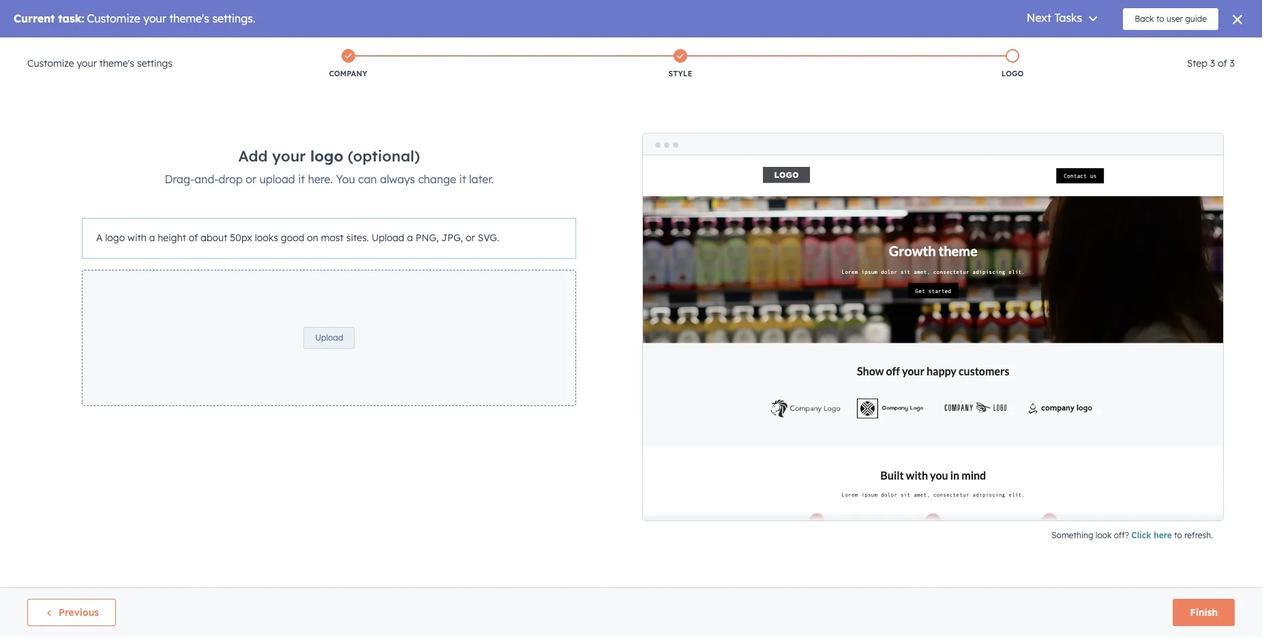 Task type: locate. For each thing, give the bounding box(es) containing it.
drag-
[[165, 173, 195, 186]]

1 horizontal spatial a
[[407, 232, 413, 244]]

1 horizontal spatial it
[[459, 173, 466, 186]]

a left png,
[[407, 232, 413, 244]]

4 menu item from the left
[[1104, 38, 1130, 59]]

1 vertical spatial logo
[[105, 232, 125, 244]]

later.
[[469, 173, 494, 186]]

1 horizontal spatial or
[[466, 232, 475, 244]]

looks
[[255, 232, 278, 244]]

of left about
[[189, 232, 198, 244]]

step
[[1187, 57, 1208, 70]]

or
[[246, 173, 256, 186], [466, 232, 475, 244]]

1 vertical spatial your
[[272, 147, 306, 166]]

0 vertical spatial your
[[77, 57, 97, 70]]

1 horizontal spatial of
[[1218, 57, 1227, 70]]

7 menu item from the left
[[1176, 38, 1246, 59]]

logo
[[310, 147, 343, 166], [105, 232, 125, 244]]

0 horizontal spatial or
[[246, 173, 256, 186]]

jpg,
[[441, 232, 463, 244]]

1 horizontal spatial 3
[[1230, 57, 1235, 70]]

0 vertical spatial or
[[246, 173, 256, 186]]

of
[[1218, 57, 1227, 70], [189, 232, 198, 244]]

1 vertical spatial of
[[189, 232, 198, 244]]

your inside add your logo (optional) drag-and-drop or upload it here. you can always change it later.
[[272, 147, 306, 166]]

(optional)
[[348, 147, 420, 166]]

click here button
[[1132, 530, 1172, 542]]

0 vertical spatial logo
[[310, 147, 343, 166]]

0 horizontal spatial of
[[189, 232, 198, 244]]

png,
[[416, 232, 439, 244]]

customize
[[27, 57, 74, 70]]

0 horizontal spatial 3
[[1210, 57, 1215, 70]]

most
[[321, 232, 344, 244]]

2 a from the left
[[407, 232, 413, 244]]

0 vertical spatial upload
[[372, 232, 404, 244]]

previous
[[59, 607, 99, 619]]

it
[[298, 173, 305, 186], [459, 173, 466, 186]]

or right drop
[[246, 173, 256, 186]]

company
[[329, 69, 367, 78]]

0 horizontal spatial upload
[[315, 333, 343, 343]]

settings
[[137, 57, 173, 70]]

3
[[1210, 57, 1215, 70], [1230, 57, 1235, 70]]

something
[[1052, 531, 1093, 541]]

list
[[182, 46, 1179, 82]]

it left later.
[[459, 173, 466, 186]]

logo up here.
[[310, 147, 343, 166]]

a right with
[[149, 232, 155, 244]]

upload inside button
[[315, 333, 343, 343]]

it left here.
[[298, 173, 305, 186]]

upload
[[372, 232, 404, 244], [315, 333, 343, 343]]

your up upload
[[272, 147, 306, 166]]

0 horizontal spatial it
[[298, 173, 305, 186]]

3 menu item from the left
[[1073, 38, 1104, 59]]

0 horizontal spatial a
[[149, 232, 155, 244]]

5 menu item from the left
[[1130, 38, 1150, 59]]

2 menu item from the left
[[1047, 38, 1073, 59]]

svg.
[[478, 232, 499, 244]]

you
[[336, 173, 355, 186]]

2 it from the left
[[459, 173, 466, 186]]

and-
[[195, 173, 219, 186]]

drop
[[219, 173, 243, 186]]

your left theme's
[[77, 57, 97, 70]]

to
[[1174, 531, 1182, 541]]

company completed list item
[[182, 46, 514, 82]]

height
[[158, 232, 186, 244]]

of right 'step'
[[1218, 57, 1227, 70]]

menu item
[[1044, 38, 1047, 59], [1047, 38, 1073, 59], [1073, 38, 1104, 59], [1104, 38, 1130, 59], [1130, 38, 1150, 59], [1150, 38, 1176, 59], [1176, 38, 1246, 59]]

upgrade menu
[[972, 38, 1246, 59]]

a
[[96, 232, 103, 244]]

1 vertical spatial upload
[[315, 333, 343, 343]]

style
[[668, 69, 692, 78]]

1 horizontal spatial logo
[[310, 147, 343, 166]]

logo right a
[[105, 232, 125, 244]]

finish
[[1190, 607, 1218, 619]]

your
[[77, 57, 97, 70], [272, 147, 306, 166]]

something look off? click here to refresh.
[[1052, 531, 1213, 541]]

can
[[358, 173, 377, 186]]

0 vertical spatial of
[[1218, 57, 1227, 70]]

1 horizontal spatial your
[[272, 147, 306, 166]]

refresh.
[[1185, 531, 1213, 541]]

your for add
[[272, 147, 306, 166]]

2 3 from the left
[[1230, 57, 1235, 70]]

a
[[149, 232, 155, 244], [407, 232, 413, 244]]

hubspot link
[[16, 40, 51, 57]]

upload button
[[304, 327, 355, 349]]

0 horizontal spatial your
[[77, 57, 97, 70]]

or left svg.
[[466, 232, 475, 244]]



Task type: describe. For each thing, give the bounding box(es) containing it.
50px
[[230, 232, 252, 244]]

1 horizontal spatial upload
[[372, 232, 404, 244]]

6 menu item from the left
[[1150, 38, 1176, 59]]

upgrade image
[[981, 44, 993, 56]]

about
[[201, 232, 227, 244]]

off?
[[1114, 531, 1129, 541]]

0 horizontal spatial logo
[[105, 232, 125, 244]]

list containing company
[[182, 46, 1179, 82]]

1 vertical spatial or
[[466, 232, 475, 244]]

always
[[380, 173, 415, 186]]

with
[[128, 232, 146, 244]]

1 it from the left
[[298, 173, 305, 186]]

upload
[[259, 173, 295, 186]]

add
[[238, 147, 268, 166]]

your for customize
[[77, 57, 97, 70]]

click
[[1132, 531, 1151, 541]]

good
[[281, 232, 304, 244]]

logo
[[1002, 69, 1024, 78]]

style completed list item
[[514, 46, 847, 82]]

add your logo (optional) drag-and-drop or upload it here. you can always change it later.
[[165, 147, 494, 186]]

logo inside add your logo (optional) drag-and-drop or upload it here. you can always change it later.
[[310, 147, 343, 166]]

a logo with a height of about 50px looks good on most sites. upload a png, jpg, or svg.
[[96, 232, 499, 244]]

finish button
[[1173, 599, 1235, 627]]

customize your theme's settings
[[27, 57, 173, 70]]

1 3 from the left
[[1210, 57, 1215, 70]]

here.
[[308, 173, 333, 186]]

1 menu item from the left
[[1044, 38, 1047, 59]]

here
[[1154, 531, 1172, 541]]

change
[[418, 173, 456, 186]]

theme's
[[99, 57, 134, 70]]

1 a from the left
[[149, 232, 155, 244]]

on
[[307, 232, 318, 244]]

Search HubSpot search field
[[1071, 66, 1238, 89]]

logo list item
[[847, 46, 1179, 82]]

step 3 of 3
[[1187, 57, 1235, 70]]

hubspot image
[[25, 40, 41, 57]]

look
[[1096, 531, 1112, 541]]

or inside add your logo (optional) drag-and-drop or upload it here. you can always change it later.
[[246, 173, 256, 186]]

upgrade
[[996, 44, 1034, 55]]

sites.
[[346, 232, 369, 244]]

previous button
[[27, 599, 116, 627]]



Task type: vqa. For each thing, say whether or not it's contained in the screenshot.
the Team email Option at top left
no



